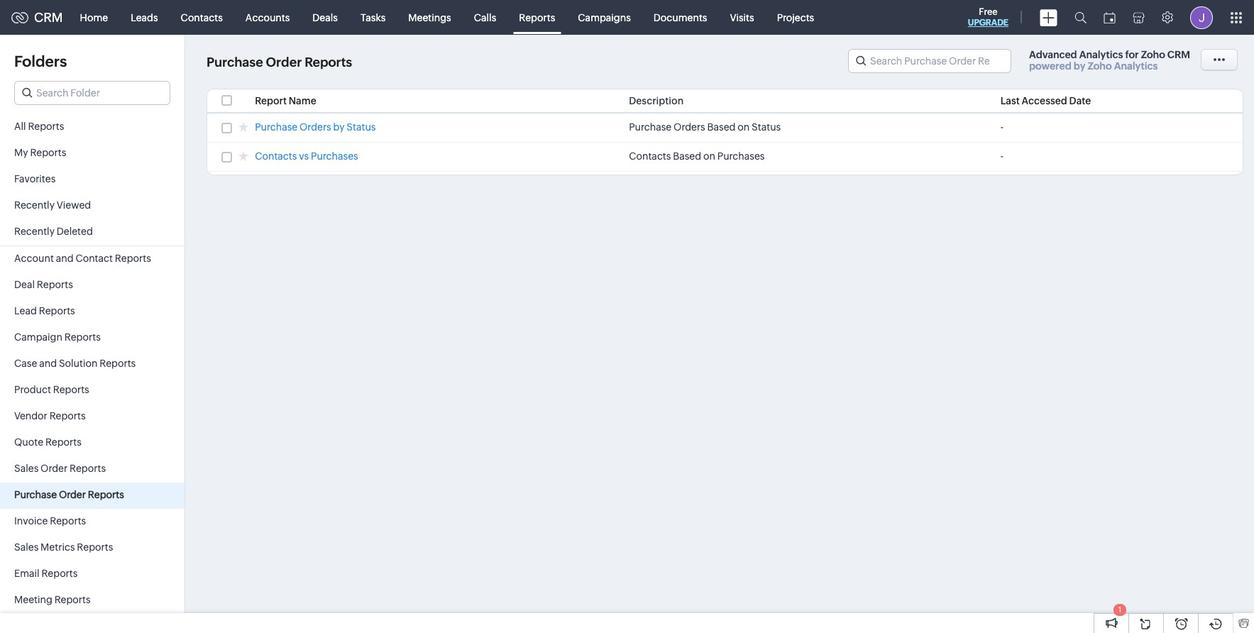Task type: describe. For each thing, give the bounding box(es) containing it.
leads link
[[119, 0, 169, 34]]

date
[[1070, 95, 1092, 107]]

quote reports
[[14, 437, 82, 448]]

account and contact reports link
[[0, 246, 185, 273]]

accounts link
[[234, 0, 301, 34]]

Search Folder text field
[[15, 82, 170, 104]]

profile element
[[1182, 0, 1222, 34]]

for
[[1126, 49, 1139, 60]]

reports link
[[508, 0, 567, 34]]

meeting
[[14, 594, 52, 606]]

powered
[[1030, 60, 1072, 72]]

calls link
[[463, 0, 508, 34]]

purchase up the invoice
[[14, 489, 57, 501]]

email reports link
[[0, 562, 185, 588]]

order for the sales order reports link
[[41, 463, 68, 474]]

sales order reports
[[14, 463, 106, 474]]

all
[[14, 121, 26, 132]]

reports down campaign reports link on the left bottom of the page
[[100, 358, 136, 369]]

lead reports link
[[0, 299, 185, 325]]

meeting reports link
[[0, 588, 185, 614]]

advanced
[[1030, 49, 1078, 60]]

deals link
[[301, 0, 349, 34]]

last accessed date
[[1001, 95, 1092, 107]]

campaign reports
[[14, 332, 101, 343]]

visits
[[730, 12, 755, 23]]

reports down invoice reports link
[[77, 542, 113, 553]]

account
[[14, 253, 54, 264]]

home link
[[69, 0, 119, 34]]

visits link
[[719, 0, 766, 34]]

report name
[[255, 95, 316, 107]]

description
[[629, 95, 684, 107]]

reports up the campaign reports
[[39, 305, 75, 317]]

my
[[14, 147, 28, 158]]

profile image
[[1191, 6, 1214, 29]]

deals
[[313, 12, 338, 23]]

purchase orders by status
[[255, 121, 376, 133]]

reports down metrics
[[41, 568, 78, 579]]

leads
[[131, 12, 158, 23]]

last
[[1001, 95, 1020, 107]]

campaigns
[[578, 12, 631, 23]]

crm link
[[11, 10, 63, 25]]

by inside advanced analytics for zoho crm powered by zoho analytics
[[1074, 60, 1086, 72]]

contacts for contacts
[[181, 12, 223, 23]]

invoice reports
[[14, 516, 86, 527]]

quote reports link
[[0, 430, 185, 457]]

home
[[80, 12, 108, 23]]

contacts vs purchases
[[255, 151, 358, 162]]

account and contact reports
[[14, 253, 151, 264]]

recently deleted link
[[0, 219, 185, 246]]

search image
[[1075, 11, 1087, 23]]

purchase up 'report'
[[207, 55, 263, 70]]

2 purchases from the left
[[718, 151, 765, 162]]

favorites
[[14, 173, 56, 185]]

lead reports
[[14, 305, 75, 317]]

recently for recently viewed
[[14, 200, 55, 211]]

reports up lead reports
[[37, 279, 73, 290]]

meetings link
[[397, 0, 463, 34]]

- for purchase orders based on status
[[1001, 121, 1004, 133]]

all reports
[[14, 121, 64, 132]]

folders
[[14, 53, 67, 70]]

quote
[[14, 437, 43, 448]]

and for account
[[56, 253, 74, 264]]

contacts link
[[169, 0, 234, 34]]

logo image
[[11, 12, 28, 23]]

product reports
[[14, 384, 89, 396]]

sales for sales order reports
[[14, 463, 39, 474]]

calls
[[474, 12, 497, 23]]

vs
[[299, 151, 309, 162]]

contacts vs purchases link
[[255, 151, 358, 164]]

my reports
[[14, 147, 66, 158]]

meetings
[[409, 12, 451, 23]]

sales order reports link
[[0, 457, 185, 483]]

favorites link
[[0, 167, 185, 193]]

product reports link
[[0, 378, 185, 404]]

reports up solution
[[64, 332, 101, 343]]

reports right my
[[30, 147, 66, 158]]

email
[[14, 568, 39, 579]]

metrics
[[41, 542, 75, 553]]

vendor reports link
[[0, 404, 185, 430]]

purchase orders by status link
[[255, 121, 376, 135]]

2 status from the left
[[752, 121, 781, 133]]

reports right 'all'
[[28, 121, 64, 132]]

orders for by
[[300, 121, 331, 133]]

reports right calls
[[519, 12, 556, 23]]

1 horizontal spatial purchase order reports
[[207, 55, 352, 70]]

upgrade
[[968, 18, 1009, 28]]

purchase order reports link
[[0, 483, 185, 509]]

invoice
[[14, 516, 48, 527]]

tasks
[[361, 12, 386, 23]]

deal
[[14, 279, 35, 290]]

campaigns link
[[567, 0, 643, 34]]

create menu image
[[1040, 9, 1058, 26]]

all reports link
[[0, 114, 185, 141]]

analytics down calendar image
[[1115, 60, 1158, 72]]

reports down the email reports link
[[54, 594, 91, 606]]

documents link
[[643, 0, 719, 34]]

meeting reports
[[14, 594, 91, 606]]

deal reports
[[14, 279, 73, 290]]



Task type: vqa. For each thing, say whether or not it's contained in the screenshot.
1st Recently
yes



Task type: locate. For each thing, give the bounding box(es) containing it.
and for case
[[39, 358, 57, 369]]

solution
[[59, 358, 98, 369]]

0 horizontal spatial crm
[[34, 10, 63, 25]]

vendor
[[14, 410, 47, 422]]

1 horizontal spatial crm
[[1168, 49, 1191, 60]]

order for purchase order reports link
[[59, 489, 86, 501]]

zoho left for
[[1088, 60, 1112, 72]]

analytics left for
[[1080, 49, 1124, 60]]

viewed
[[57, 200, 91, 211]]

based down purchase orders based on status
[[673, 151, 702, 162]]

purchases inside the contacts vs purchases link
[[311, 151, 358, 162]]

sales for sales metrics reports
[[14, 542, 39, 553]]

1 vertical spatial recently
[[14, 226, 55, 237]]

1 horizontal spatial contacts
[[255, 151, 297, 162]]

documents
[[654, 12, 708, 23]]

purchase order reports down sales order reports
[[14, 489, 124, 501]]

zoho
[[1142, 49, 1166, 60], [1088, 60, 1112, 72]]

purchase order reports up report name
[[207, 55, 352, 70]]

recently
[[14, 200, 55, 211], [14, 226, 55, 237]]

orders down name
[[300, 121, 331, 133]]

deal reports link
[[0, 273, 185, 299]]

reports up sales order reports
[[45, 437, 82, 448]]

order
[[266, 55, 302, 70], [41, 463, 68, 474], [59, 489, 86, 501]]

reports right contact
[[115, 253, 151, 264]]

contacts for contacts based on purchases
[[629, 151, 671, 162]]

1
[[1119, 606, 1122, 614]]

0 horizontal spatial by
[[333, 121, 345, 133]]

reports down case and solution reports at left
[[53, 384, 89, 396]]

0 horizontal spatial purchases
[[311, 151, 358, 162]]

recently viewed link
[[0, 193, 185, 219]]

orders for based
[[674, 121, 706, 133]]

my reports link
[[0, 141, 185, 167]]

sales up the "email"
[[14, 542, 39, 553]]

0 horizontal spatial zoho
[[1088, 60, 1112, 72]]

free upgrade
[[968, 6, 1009, 28]]

order up report name
[[266, 55, 302, 70]]

purchase order reports
[[207, 55, 352, 70], [14, 489, 124, 501]]

1 vertical spatial purchase order reports
[[14, 489, 124, 501]]

2 sales from the top
[[14, 542, 39, 553]]

Search Purchase Order Reports text field
[[849, 50, 1011, 72]]

contacts
[[181, 12, 223, 23], [255, 151, 297, 162], [629, 151, 671, 162]]

0 horizontal spatial on
[[704, 151, 716, 162]]

1 vertical spatial by
[[333, 121, 345, 133]]

2 vertical spatial order
[[59, 489, 86, 501]]

order down quote reports
[[41, 463, 68, 474]]

reports inside "link"
[[115, 253, 151, 264]]

sales down quote
[[14, 463, 39, 474]]

on up contacts based on purchases
[[738, 121, 750, 133]]

projects link
[[766, 0, 826, 34]]

search element
[[1067, 0, 1096, 35]]

reports up sales metrics reports
[[50, 516, 86, 527]]

0 horizontal spatial orders
[[300, 121, 331, 133]]

case
[[14, 358, 37, 369]]

contacts for contacts vs purchases
[[255, 151, 297, 162]]

based up contacts based on purchases
[[708, 121, 736, 133]]

1 horizontal spatial by
[[1074, 60, 1086, 72]]

case and solution reports link
[[0, 352, 185, 378]]

0 vertical spatial based
[[708, 121, 736, 133]]

1 orders from the left
[[300, 121, 331, 133]]

1 horizontal spatial status
[[752, 121, 781, 133]]

0 vertical spatial by
[[1074, 60, 1086, 72]]

and inside case and solution reports link
[[39, 358, 57, 369]]

1 vertical spatial crm
[[1168, 49, 1191, 60]]

1 vertical spatial sales
[[14, 542, 39, 553]]

1 horizontal spatial on
[[738, 121, 750, 133]]

crm right the logo
[[34, 10, 63, 25]]

sales
[[14, 463, 39, 474], [14, 542, 39, 553]]

and down deleted on the top left of page
[[56, 253, 74, 264]]

1 vertical spatial order
[[41, 463, 68, 474]]

0 horizontal spatial purchase order reports
[[14, 489, 124, 501]]

purchase down description
[[629, 121, 672, 133]]

orders
[[300, 121, 331, 133], [674, 121, 706, 133]]

contacts right leads link
[[181, 12, 223, 23]]

contacts left vs
[[255, 151, 297, 162]]

on down purchase orders based on status
[[704, 151, 716, 162]]

by up contacts vs purchases
[[333, 121, 345, 133]]

1 - from the top
[[1001, 121, 1004, 133]]

sales metrics reports link
[[0, 535, 185, 562]]

1 vertical spatial and
[[39, 358, 57, 369]]

campaign
[[14, 332, 62, 343]]

orders up contacts based on purchases
[[674, 121, 706, 133]]

recently down favorites
[[14, 200, 55, 211]]

recently for recently deleted
[[14, 226, 55, 237]]

free
[[979, 6, 998, 17]]

tasks link
[[349, 0, 397, 34]]

case and solution reports
[[14, 358, 136, 369]]

1 sales from the top
[[14, 463, 39, 474]]

2 horizontal spatial contacts
[[629, 151, 671, 162]]

crm down profile element
[[1168, 49, 1191, 60]]

0 vertical spatial recently
[[14, 200, 55, 211]]

recently up account
[[14, 226, 55, 237]]

purchases down purchase orders based on status
[[718, 151, 765, 162]]

by right powered
[[1074, 60, 1086, 72]]

contact
[[76, 253, 113, 264]]

and
[[56, 253, 74, 264], [39, 358, 57, 369]]

recently viewed
[[14, 200, 91, 211]]

projects
[[777, 12, 815, 23]]

0 vertical spatial -
[[1001, 121, 1004, 133]]

0 horizontal spatial based
[[673, 151, 702, 162]]

report
[[255, 95, 287, 107]]

crm inside advanced analytics for zoho crm powered by zoho analytics
[[1168, 49, 1191, 60]]

sales metrics reports
[[14, 542, 113, 553]]

1 purchases from the left
[[311, 151, 358, 162]]

calendar image
[[1104, 12, 1116, 23]]

reports
[[519, 12, 556, 23], [305, 55, 352, 70], [28, 121, 64, 132], [30, 147, 66, 158], [115, 253, 151, 264], [37, 279, 73, 290], [39, 305, 75, 317], [64, 332, 101, 343], [100, 358, 136, 369], [53, 384, 89, 396], [49, 410, 86, 422], [45, 437, 82, 448], [70, 463, 106, 474], [88, 489, 124, 501], [50, 516, 86, 527], [77, 542, 113, 553], [41, 568, 78, 579], [54, 594, 91, 606]]

1 vertical spatial -
[[1001, 151, 1004, 162]]

- for contacts based on purchases
[[1001, 151, 1004, 162]]

1 vertical spatial based
[[673, 151, 702, 162]]

2 orders from the left
[[674, 121, 706, 133]]

contacts based on purchases
[[629, 151, 765, 162]]

0 vertical spatial sales
[[14, 463, 39, 474]]

purchase down 'report'
[[255, 121, 298, 133]]

and inside account and contact reports "link"
[[56, 253, 74, 264]]

accessed
[[1022, 95, 1068, 107]]

order down sales order reports
[[59, 489, 86, 501]]

1 horizontal spatial purchases
[[718, 151, 765, 162]]

invoice reports link
[[0, 509, 185, 535]]

reports down 'deals' link
[[305, 55, 352, 70]]

based
[[708, 121, 736, 133], [673, 151, 702, 162]]

product
[[14, 384, 51, 396]]

1 status from the left
[[347, 121, 376, 133]]

reports down the sales order reports link
[[88, 489, 124, 501]]

campaign reports link
[[0, 325, 185, 352]]

status
[[347, 121, 376, 133], [752, 121, 781, 133]]

and right case
[[39, 358, 57, 369]]

on
[[738, 121, 750, 133], [704, 151, 716, 162]]

0 horizontal spatial contacts
[[181, 12, 223, 23]]

2 recently from the top
[[14, 226, 55, 237]]

recently deleted
[[14, 226, 93, 237]]

1 vertical spatial on
[[704, 151, 716, 162]]

purchases right vs
[[311, 151, 358, 162]]

zoho right for
[[1142, 49, 1166, 60]]

purchase orders based on status
[[629, 121, 781, 133]]

reports down quote reports link
[[70, 463, 106, 474]]

0 vertical spatial crm
[[34, 10, 63, 25]]

analytics
[[1080, 49, 1124, 60], [1115, 60, 1158, 72]]

0 vertical spatial and
[[56, 253, 74, 264]]

1 horizontal spatial based
[[708, 121, 736, 133]]

contacts down description
[[629, 151, 671, 162]]

0 vertical spatial order
[[266, 55, 302, 70]]

deleted
[[57, 226, 93, 237]]

2 - from the top
[[1001, 151, 1004, 162]]

vendor reports
[[14, 410, 86, 422]]

email reports
[[14, 568, 78, 579]]

advanced analytics for zoho crm powered by zoho analytics
[[1030, 49, 1191, 72]]

lead
[[14, 305, 37, 317]]

crm
[[34, 10, 63, 25], [1168, 49, 1191, 60]]

0 horizontal spatial status
[[347, 121, 376, 133]]

0 vertical spatial on
[[738, 121, 750, 133]]

1 horizontal spatial zoho
[[1142, 49, 1166, 60]]

name
[[289, 95, 316, 107]]

1 recently from the top
[[14, 200, 55, 211]]

reports down product reports
[[49, 410, 86, 422]]

accounts
[[246, 12, 290, 23]]

0 vertical spatial purchase order reports
[[207, 55, 352, 70]]

1 horizontal spatial orders
[[674, 121, 706, 133]]

create menu element
[[1032, 0, 1067, 34]]



